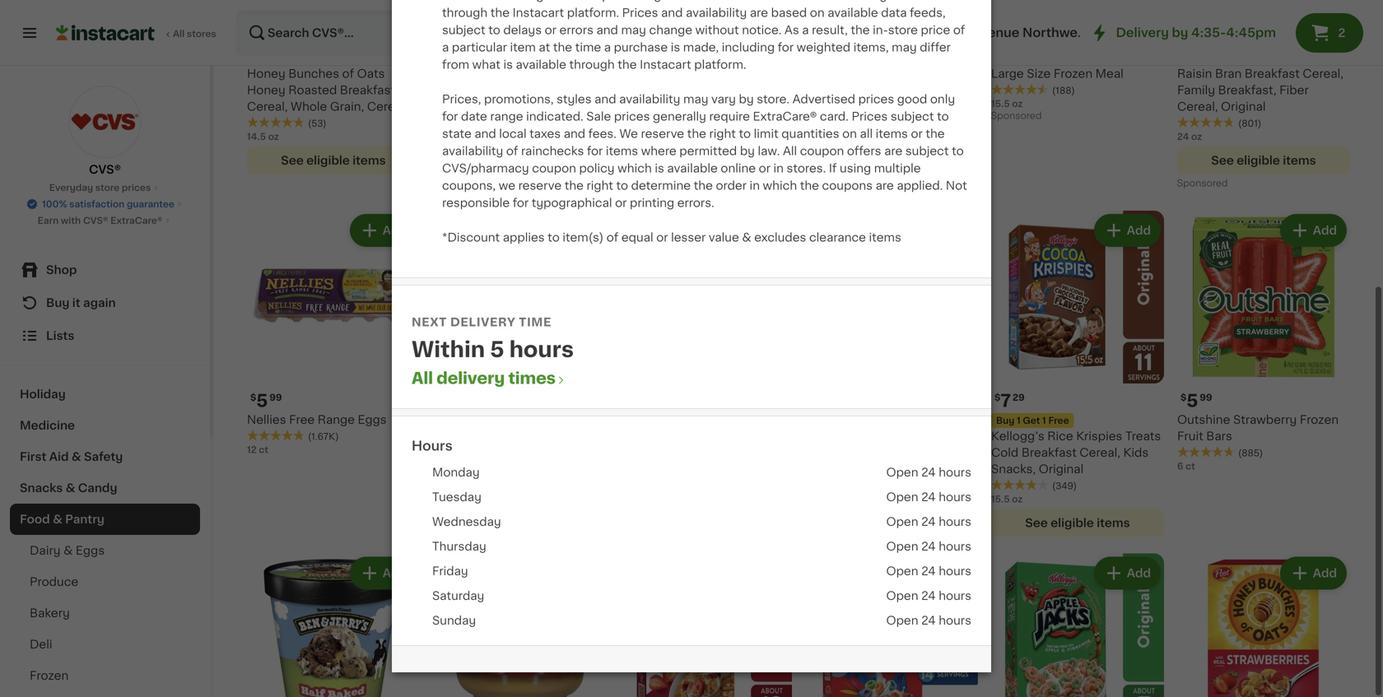 Task type: vqa. For each thing, say whether or not it's contained in the screenshot.
second [This from the bottom of the page
no



Task type: locate. For each thing, give the bounding box(es) containing it.
1 horizontal spatial extracare®
[[753, 111, 817, 122]]

0 vertical spatial 3
[[442, 392, 454, 409]]

ct down fruit
[[1186, 462, 1196, 471]]

sponsored badge image down 24 oz
[[1178, 179, 1227, 188]]

1 horizontal spatial chocolate
[[805, 68, 865, 79]]

7 open from the top
[[886, 615, 919, 627]]

5 up outshine
[[1187, 392, 1198, 409]]

guarantee
[[127, 200, 174, 209]]

1 vertical spatial buy 1 get 1 free
[[996, 416, 1069, 425]]

by left 4:35-
[[1172, 27, 1189, 39]]

ct right "12"
[[259, 445, 268, 454]]

holiday
[[20, 389, 66, 400]]

all
[[860, 128, 873, 140]]

1 horizontal spatial 49
[[828, 30, 841, 39]]

store
[[95, 183, 120, 192]]

1 vertical spatial 8
[[619, 132, 625, 141]]

oz down cold
[[1012, 495, 1023, 504]]

all down "within"
[[412, 371, 433, 386]]

$1.99 original price: $6.99 element
[[433, 27, 606, 49]]

whole down roasted
[[291, 101, 327, 112]]

right down require
[[709, 128, 736, 140]]

cvs® logo image
[[69, 86, 141, 158]]

1 vertical spatial cvs®
[[83, 216, 108, 225]]

3 right "x"
[[449, 462, 455, 471]]

$ 8 29
[[995, 29, 1026, 47]]

24 for thursday
[[922, 541, 936, 553]]

6 open 24 hours from the top
[[886, 590, 972, 602]]

prices
[[852, 111, 888, 122]]

0 vertical spatial frozen
[[1054, 68, 1093, 79]]

5 open 24 hours from the top
[[886, 566, 972, 577]]

1 vertical spatial kids
[[1124, 447, 1149, 458]]

hours for next delivery time
[[509, 339, 574, 360]]

1 49 from the left
[[270, 30, 283, 39]]

all left 'stores'
[[173, 29, 185, 38]]

1 horizontal spatial right
[[709, 128, 736, 140]]

cereal, inside honey bunches of oats honey roasted breakfast cereal, whole grain, cereal box
[[247, 101, 288, 112]]

0 horizontal spatial of
[[342, 68, 354, 79]]

2 15.5 oz from the top
[[991, 495, 1023, 504]]

1 vertical spatial with
[[61, 216, 81, 225]]

6
[[256, 29, 268, 47], [815, 29, 827, 47], [629, 392, 640, 409], [815, 392, 827, 409], [433, 462, 439, 471], [1178, 462, 1184, 471]]

0 horizontal spatial reserve
[[518, 180, 562, 191]]

24 inside product "group"
[[1178, 132, 1189, 141]]

8 up stouffer's
[[1001, 29, 1013, 47]]

$ 5 99 for nellies
[[250, 392, 282, 409]]

shop link
[[10, 254, 200, 287]]

and down 'date'
[[475, 128, 496, 140]]

see for 7
[[1025, 517, 1048, 529]]

cereal,
[[433, 68, 474, 79], [1303, 68, 1344, 79], [247, 101, 288, 112], [1178, 101, 1218, 112], [1080, 447, 1121, 458]]

friday
[[432, 566, 468, 577]]

49 for skinnydipped
[[828, 30, 841, 39]]

$ 6 49 right 'stores'
[[250, 29, 283, 47]]

eligible
[[306, 155, 350, 166], [1237, 155, 1280, 166], [679, 174, 722, 186], [865, 517, 908, 529], [1051, 517, 1094, 529]]

for down we
[[513, 197, 529, 209]]

0 horizontal spatial delivery
[[655, 27, 704, 39]]

open 24 hours for sunday
[[886, 615, 972, 627]]

99 right 4
[[643, 30, 655, 39]]

delivery up the buy any 2, save $0.50
[[655, 27, 704, 39]]

1 horizontal spatial buy 1 get 1 free
[[996, 416, 1069, 425]]

1,
[[831, 416, 837, 425]]

buy it again
[[46, 297, 116, 309]]

open 24 hours for friday
[[886, 566, 972, 577]]

cereal, down "family"
[[1178, 101, 1218, 112]]

which
[[618, 163, 652, 174], [763, 180, 797, 191]]

product group containing 7
[[991, 211, 1164, 537]]

buy 1 get 1 free up bunches
[[252, 53, 325, 62]]

breakfast inside raisin bran breakfast cereal, family breakfast, fiber cereal, original
[[1245, 68, 1300, 79]]

0 horizontal spatial with
[[61, 216, 81, 225]]

subject down good
[[891, 111, 934, 122]]

0 vertical spatial chocolate
[[508, 51, 568, 63]]

rainchecks
[[521, 145, 584, 157]]

1 vertical spatial frozen
[[1300, 414, 1339, 426]]

2 $ 5 99 from the left
[[1181, 392, 1213, 409]]

original up (349)
[[1039, 463, 1084, 475]]

determine
[[631, 180, 691, 191]]

family
[[1178, 84, 1216, 96]]

flavor
[[433, 430, 468, 442]]

3 up the nissin
[[442, 392, 454, 409]]

snacks, down pastries,
[[748, 84, 792, 96]]

0 vertical spatial ct
[[628, 132, 637, 141]]

get inside 6 buy 1 get 1 free
[[651, 416, 668, 425]]

to left determine
[[616, 180, 628, 191]]

cereal, up box
[[247, 101, 288, 112]]

lists
[[46, 330, 74, 342]]

honey left bunches
[[247, 68, 286, 79]]

0 vertical spatial all
[[173, 29, 185, 38]]

1 vertical spatial all
[[783, 145, 797, 157]]

get inside 6 buy 1, get 1 for 50%
[[840, 416, 857, 425]]

2 vertical spatial of
[[607, 232, 619, 243]]

2 horizontal spatial frozen
[[1300, 414, 1339, 426]]

1 horizontal spatial $ 5 99
[[1181, 392, 1213, 409]]

1 15.5 from the top
[[991, 99, 1010, 108]]

0 horizontal spatial 49
[[270, 30, 283, 39]]

delivery for delivery by 4:35-4:45pm
[[1116, 27, 1169, 39]]

$ up cocoa
[[436, 30, 442, 39]]

99 up outshine
[[1200, 393, 1213, 402]]

1 open from the top
[[886, 467, 919, 478]]

reserve up 'where'
[[641, 128, 684, 140]]

$ 5 99 up nellies
[[250, 392, 282, 409]]

limit
[[754, 128, 779, 140]]

subject up multiple
[[906, 145, 949, 157]]

all inside all stores link
[[173, 29, 185, 38]]

nellies free range eggs
[[247, 414, 387, 426]]

3 open from the top
[[886, 516, 919, 528]]

not
[[946, 180, 967, 191]]

butter
[[912, 68, 948, 79]]

1 vertical spatial chocolate
[[805, 68, 865, 79]]

29 for 7
[[1013, 393, 1025, 402]]

2 vertical spatial in
[[750, 180, 760, 191]]

may
[[684, 93, 709, 105]]

15.5 oz for buy 1 get 1 free
[[991, 495, 1023, 504]]

prices, promotions, styles and availability may vary by store. advertised prices good only for date range indicated. sale prices generally require extracare® card. prices subject to state and local taxes and fees. we reserve the right to limit quantities on all items or the availability of rainchecks for items where permitted by law.  all coupon offers are subject to cvs/pharmacy coupon policy which is available online or in stores. if using multiple coupons, we reserve the right to determine the order in which the coupons are applied. not responsible for typographical or printing errors.
[[442, 93, 967, 209]]

0 horizontal spatial frozen
[[30, 670, 69, 682]]

extracare® inside prices, promotions, styles and availability may vary by store. advertised prices good only for date range indicated. sale prices generally require extracare® card. prices subject to state and local taxes and fees. we reserve the right to limit quantities on all items or the availability of rainchecks for items where permitted by law.  all coupon offers are subject to cvs/pharmacy coupon policy which is available online or in stores. if using multiple coupons, we reserve the right to determine the order in which the coupons are applied. not responsible for typographical or printing errors.
[[753, 111, 817, 122]]

0 vertical spatial 15.5
[[991, 99, 1010, 108]]

5 for nellies free range eggs
[[256, 392, 268, 409]]

everyday store prices link
[[49, 181, 161, 194]]

99 up nellies
[[270, 393, 282, 402]]

shop
[[46, 264, 77, 276]]

frozen down deli
[[30, 670, 69, 682]]

100% satisfaction guarantee button
[[26, 194, 184, 211]]

foods,
[[677, 84, 716, 96]]

1
[[442, 29, 450, 47], [273, 53, 276, 62], [298, 53, 302, 62], [645, 416, 649, 425], [670, 416, 674, 425], [859, 416, 863, 425], [1017, 416, 1021, 425], [1043, 416, 1046, 425]]

breakfast up frosted
[[619, 84, 674, 96]]

the up errors.
[[694, 180, 713, 191]]

0 vertical spatial of
[[342, 68, 354, 79]]

1 vertical spatial right
[[587, 180, 613, 191]]

original down breakfast,
[[1221, 101, 1266, 112]]

2 $ 6 49 from the left
[[809, 29, 841, 47]]

0 vertical spatial buy 1 get 1 free
[[252, 53, 325, 62]]

29 right '7'
[[1013, 393, 1025, 402]]

0 horizontal spatial whole
[[291, 101, 327, 112]]

eligible for 6
[[306, 155, 350, 166]]

0 vertical spatial extracare®
[[753, 111, 817, 122]]

6 inside 6 buy 1 get 1 free
[[629, 392, 640, 409]]

6 inside 6 buy 1, get 1 for 50%
[[815, 392, 827, 409]]

delivery down within 5 hours
[[437, 371, 505, 386]]

99 for outshine strawberry frozen fruit bars
[[1200, 393, 1213, 402]]

1 $ 6 49 from the left
[[250, 29, 283, 47]]

delivery for next
[[450, 317, 516, 328]]

whole
[[504, 68, 541, 79], [291, 101, 327, 112]]

get inside product "group"
[[1023, 416, 1040, 425]]

subject
[[891, 111, 934, 122], [906, 145, 949, 157]]

extracare® down store.
[[753, 111, 817, 122]]

snacks
[[20, 483, 63, 494]]

by right vary at the top of the page
[[739, 93, 754, 105]]

chocolate down $1.99 original price: $6.99 element
[[508, 51, 568, 63]]

cocoa puffs chocolate cereal, with whole grains
[[433, 51, 581, 79]]

1 vertical spatial original
[[1039, 463, 1084, 475]]

availability up cinnamon
[[619, 93, 681, 105]]

chocolate inside the cocoa puffs chocolate cereal, with whole grains
[[508, 51, 568, 63]]

24 for sunday
[[922, 615, 936, 627]]

service type group
[[640, 16, 804, 49]]

in right order
[[750, 180, 760, 191]]

delivery up within 5 hours
[[450, 317, 516, 328]]

$ up skinnydipped
[[809, 30, 815, 39]]

2 49 from the left
[[828, 30, 841, 39]]

produce link
[[10, 567, 200, 598]]

stouffer's stuffed peppers large size frozen meal
[[991, 51, 1146, 79]]

ct for outshine strawberry frozen fruit bars
[[1186, 462, 1196, 471]]

open for friday
[[886, 566, 919, 577]]

oz for stouffer's stuffed peppers large size frozen meal
[[1012, 99, 1023, 108]]

buy right chicken
[[624, 416, 643, 425]]

$ inside $ 9 29
[[1181, 30, 1187, 39]]

kellogg's rice krispies treats cold breakfast cereal, kids snacks, original
[[991, 430, 1161, 475]]

buy 1 get 1 free for 7
[[996, 416, 1069, 425]]

29 inside $ 8 29
[[1014, 30, 1026, 39]]

15.5 down cold
[[991, 495, 1010, 504]]

frozen link
[[10, 660, 200, 692]]

0 horizontal spatial snacks,
[[748, 84, 792, 96]]

0 horizontal spatial coupon
[[532, 163, 576, 174]]

1 horizontal spatial delivery
[[1116, 27, 1169, 39]]

only
[[930, 93, 955, 105]]

open 24 hours for tuesday
[[886, 492, 972, 503]]

delivery for all
[[437, 371, 505, 386]]

get
[[279, 53, 296, 62], [651, 416, 668, 425], [840, 416, 857, 425], [1023, 416, 1040, 425]]

chocolate down skinnydipped
[[805, 68, 865, 79]]

indicated.
[[526, 111, 584, 122]]

1 vertical spatial extracare®
[[110, 216, 162, 225]]

& right value
[[742, 232, 752, 243]]

1 horizontal spatial and
[[564, 128, 586, 140]]

0 vertical spatial ramen
[[496, 414, 537, 426]]

all stores
[[173, 29, 216, 38]]

2 15.5 from the top
[[991, 495, 1010, 504]]

delivery inside the all delivery times 
[[437, 371, 505, 386]]

noodle
[[515, 430, 557, 442]]

see eligible items button
[[247, 146, 420, 174], [1178, 146, 1351, 174], [619, 166, 792, 194], [805, 509, 978, 537], [991, 509, 1164, 537]]

2 open 24 hours from the top
[[886, 492, 972, 503]]

original inside raisin bran breakfast cereal, family breakfast, fiber cereal, original
[[1221, 101, 1266, 112]]

applies
[[503, 232, 545, 243]]

2 vertical spatial all
[[412, 371, 433, 386]]

5 up nellies
[[256, 392, 268, 409]]

0 vertical spatial whole
[[504, 68, 541, 79]]

chicken
[[539, 414, 587, 426]]

ct inside "group"
[[628, 132, 637, 141]]

9
[[1187, 29, 1199, 47]]

ramen up noodle on the left bottom of page
[[496, 414, 537, 426]]

sponsored badge image
[[805, 111, 855, 121], [991, 111, 1041, 121], [1178, 179, 1227, 188]]

are up multiple
[[885, 145, 903, 157]]

cvs® down satisfaction
[[83, 216, 108, 225]]

6 for 6 buy 1 get 1 free
[[629, 392, 640, 409]]

0 horizontal spatial 5
[[256, 392, 268, 409]]

None search field
[[236, 10, 618, 56]]

5 open from the top
[[886, 566, 919, 577]]

frozen inside outshine strawberry frozen fruit bars
[[1300, 414, 1339, 426]]

1 vertical spatial 15.5
[[991, 495, 1010, 504]]

breakfast inside honey bunches of oats honey roasted breakfast cereal, whole grain, cereal box
[[340, 84, 395, 96]]

0 horizontal spatial ct
[[259, 445, 268, 454]]

cereal, inside kellogg's rice krispies treats cold breakfast cereal, kids snacks, original
[[1080, 447, 1121, 458]]

product group containing 9
[[1178, 0, 1351, 192]]

see eligible items button for 6
[[247, 146, 420, 174]]

0 vertical spatial in
[[664, 148, 672, 157]]

& right the "food"
[[53, 514, 62, 525]]

1 horizontal spatial which
[[763, 180, 797, 191]]

oz for kellogg's rice krispies treats cold breakfast cereal, kids snacks, original
[[1012, 495, 1023, 504]]

with
[[477, 68, 501, 79], [61, 216, 81, 225]]

15.5 oz for 8
[[991, 99, 1023, 108]]

4 open 24 hours from the top
[[886, 541, 972, 553]]

hours for sunday
[[939, 615, 972, 627]]

availability up cvs/pharmacy
[[442, 145, 503, 157]]

right
[[709, 128, 736, 140], [587, 180, 613, 191]]

large
[[991, 68, 1024, 79]]

honey
[[247, 68, 286, 79], [247, 84, 286, 96]]

see eligible items for 7
[[1025, 517, 1130, 529]]

all for stores
[[173, 29, 185, 38]]

oz up card.
[[822, 99, 833, 108]]

1 vertical spatial availability
[[442, 145, 503, 157]]

1 horizontal spatial in
[[750, 180, 760, 191]]

oz for cocoa puffs chocolate cereal, with whole grains
[[452, 99, 463, 108]]

2 vertical spatial for
[[513, 197, 529, 209]]

29 inside $ 9 29
[[1201, 30, 1213, 39]]

1 horizontal spatial with
[[477, 68, 501, 79]]

cereal, down krispies
[[1080, 447, 1121, 458]]

0 vertical spatial eggs
[[358, 414, 387, 426]]

ct down cinnamon
[[628, 132, 637, 141]]

next delivery time
[[412, 317, 552, 328]]

with right "earn"
[[61, 216, 81, 225]]

to up not
[[952, 145, 964, 157]]

the down only
[[926, 128, 945, 140]]

safety
[[84, 451, 123, 463]]

add button
[[351, 216, 415, 245], [538, 216, 601, 245], [724, 216, 787, 245], [1096, 216, 1159, 245], [1282, 216, 1346, 245], [351, 559, 415, 588], [910, 559, 973, 588], [1096, 559, 1159, 588], [1282, 559, 1346, 588]]

0 vertical spatial kids
[[719, 84, 745, 96]]

$ 5 99 up outshine
[[1181, 392, 1213, 409]]

sponsored badge image for 6
[[805, 111, 855, 121]]

ramen down top at bottom left
[[471, 430, 512, 442]]

state
[[442, 128, 472, 140]]

right down the policy
[[587, 180, 613, 191]]

free inside 6 buy 1 get 1 free
[[676, 416, 697, 425]]

8
[[1001, 29, 1013, 47], [619, 132, 625, 141]]

0 vertical spatial with
[[477, 68, 501, 79]]

1 15.5 oz from the top
[[991, 99, 1023, 108]]

0 horizontal spatial sponsored badge image
[[805, 111, 855, 121]]

$ inside $ 4 99
[[623, 30, 629, 39]]

snacks, inside kellogg's rice krispies treats cold breakfast cereal, kids snacks, original
[[991, 463, 1036, 475]]

29 inside $ 7 29
[[1013, 393, 1025, 402]]

oz for skinnydipped almonds, dark chocolate peanut butter
[[822, 99, 833, 108]]

1 horizontal spatial original
[[1221, 101, 1266, 112]]

0 horizontal spatial in
[[664, 148, 672, 157]]

kids up sugar
[[719, 84, 745, 96]]

3 open 24 hours from the top
[[886, 516, 972, 528]]

2 vertical spatial prices
[[122, 183, 151, 192]]

1 vertical spatial honey
[[247, 84, 286, 96]]

x
[[441, 462, 447, 471]]

99 for nellies free range eggs
[[270, 393, 282, 402]]

see eligible items button for 4
[[619, 166, 792, 194]]

all inside the all delivery times 
[[412, 371, 433, 386]]

of inside prices, promotions, styles and availability may vary by store. advertised prices good only for date range indicated. sale prices generally require extracare® card. prices subject to state and local taxes and fees. we reserve the right to limit quantities on all items or the availability of rainchecks for items where permitted by law.  all coupon offers are subject to cvs/pharmacy coupon policy which is available online or in stores. if using multiple coupons, we reserve the right to determine the order in which the coupons are applied. not responsible for typographical or printing errors.
[[506, 145, 518, 157]]

eligible for 7
[[1051, 517, 1094, 529]]

1 horizontal spatial $ 6 49
[[809, 29, 841, 47]]

1 horizontal spatial frozen
[[1054, 68, 1093, 79]]

sunday
[[432, 615, 476, 627]]

0 vertical spatial snacks,
[[748, 84, 792, 96]]

6 for 6 ct
[[1178, 462, 1184, 471]]

5 up the all delivery times 
[[490, 339, 504, 360]]

2 horizontal spatial of
[[607, 232, 619, 243]]

1 horizontal spatial of
[[506, 145, 518, 157]]

buy 1 get 1 free inside product "group"
[[996, 416, 1069, 425]]

open 24 hours for thursday
[[886, 541, 972, 553]]

&
[[742, 232, 752, 243], [72, 451, 81, 463], [66, 483, 75, 494], [53, 514, 62, 525], [63, 545, 73, 557]]

product group containing 3
[[433, 211, 606, 473]]

open for wednesday
[[886, 516, 919, 528]]

delivery
[[1116, 27, 1169, 39], [655, 27, 704, 39]]

to left "item(s)"
[[548, 232, 560, 243]]

1 $ 5 99 from the left
[[250, 392, 282, 409]]

coupon down rainchecks
[[532, 163, 576, 174]]

in
[[664, 148, 672, 157], [774, 163, 784, 174], [750, 180, 760, 191]]

delivery inside button
[[655, 27, 704, 39]]

2 honey from the top
[[247, 84, 286, 96]]

for
[[442, 111, 458, 122], [587, 145, 603, 157], [513, 197, 529, 209]]

1 horizontal spatial sponsored badge image
[[991, 111, 1041, 121]]

1 vertical spatial ct
[[259, 445, 268, 454]]

7 open 24 hours from the top
[[886, 615, 972, 627]]

oz down "family"
[[1192, 132, 1202, 141]]

4 open from the top
[[886, 541, 919, 553]]

0 vertical spatial for
[[442, 111, 458, 122]]

49 up skinnydipped
[[828, 30, 841, 39]]

24 for friday
[[922, 566, 936, 577]]

$ up kellogg's
[[995, 393, 1001, 402]]

product group
[[247, 0, 420, 174], [619, 0, 792, 194], [805, 0, 978, 125], [991, 0, 1164, 125], [1178, 0, 1351, 192], [247, 211, 420, 456], [433, 211, 606, 473], [619, 211, 792, 537], [805, 211, 978, 537], [991, 211, 1164, 537], [1178, 211, 1351, 473], [247, 554, 420, 697], [805, 554, 978, 697], [991, 554, 1164, 697], [1178, 554, 1351, 697]]

of left equal at top left
[[607, 232, 619, 243]]

and down indicated.
[[564, 128, 586, 140]]

first aid & safety
[[20, 451, 123, 463]]

are down multiple
[[876, 180, 894, 191]]

$ 6 49 up skinnydipped
[[809, 29, 841, 47]]

bakery
[[30, 608, 70, 619]]

reserve right we
[[518, 180, 562, 191]]

1 honey from the top
[[247, 68, 286, 79]]

oz for honey bunches of oats honey roasted breakfast cereal, whole grain, cereal box
[[268, 132, 279, 141]]

0 horizontal spatial kids
[[719, 84, 745, 96]]

15.5 for 8
[[991, 99, 1010, 108]]

99 inside $ 4 99
[[643, 30, 655, 39]]

8 right fees.
[[619, 132, 625, 141]]

1 vertical spatial 15.5 oz
[[991, 495, 1023, 504]]

save
[[675, 53, 696, 62]]

2 open from the top
[[886, 492, 919, 503]]

toaster
[[678, 68, 721, 79]]

2 horizontal spatial ct
[[1186, 462, 1196, 471]]

4:35-
[[1192, 27, 1226, 39]]

1 vertical spatial eggs
[[76, 545, 105, 557]]

99 up cocoa
[[452, 30, 464, 39]]

snacks,
[[748, 84, 792, 96], [991, 463, 1036, 475]]

buy 1 get 1 free up kellogg's
[[996, 416, 1069, 425]]

1 horizontal spatial whole
[[504, 68, 541, 79]]

frozen down stuffed
[[1054, 68, 1093, 79]]

skinnydipped
[[805, 51, 887, 63]]

100%
[[42, 200, 67, 209]]

ct for pop-tarts toaster pastries, breakfast foods, kids snacks, frosted brown sugar cinnamon
[[628, 132, 637, 141]]

1 inside 6 buy 1, get 1 for 50%
[[859, 416, 863, 425]]

prices up guarantee
[[122, 183, 151, 192]]

1 open 24 hours from the top
[[886, 467, 972, 478]]

card.
[[820, 111, 849, 122]]

6 inside product "group"
[[433, 462, 439, 471]]

$ left 4:35-
[[1181, 30, 1187, 39]]

errors.
[[677, 197, 715, 209]]

open 24 hours for monday
[[886, 467, 972, 478]]

0 vertical spatial reserve
[[641, 128, 684, 140]]

ramen
[[496, 414, 537, 426], [471, 430, 512, 442]]

the up typographical on the left top
[[565, 180, 584, 191]]

buy inside 6 buy 1 get 1 free
[[624, 416, 643, 425]]

snacks, down cold
[[991, 463, 1036, 475]]

1 horizontal spatial coupon
[[800, 145, 844, 157]]

of left 'oats'
[[342, 68, 354, 79]]

oz down large
[[1012, 99, 1023, 108]]

1 horizontal spatial all
[[412, 371, 433, 386]]

15.5 oz down large
[[991, 99, 1023, 108]]

styles
[[557, 93, 592, 105]]

0 vertical spatial delivery
[[450, 317, 516, 328]]

49
[[270, 30, 283, 39], [828, 30, 841, 39]]

see for 6
[[281, 155, 304, 166]]

2 vertical spatial frozen
[[30, 670, 69, 682]]

bars
[[1207, 430, 1233, 442]]

& right dairy
[[63, 545, 73, 557]]

excludes
[[754, 232, 807, 243]]

15.5 down large
[[991, 99, 1010, 108]]

2 horizontal spatial prices
[[859, 93, 894, 105]]

2 horizontal spatial for
[[587, 145, 603, 157]]

5
[[490, 339, 504, 360], [256, 392, 268, 409], [1187, 392, 1198, 409]]

eligible for 4
[[679, 174, 722, 186]]

12 ct
[[247, 445, 268, 454]]

1 horizontal spatial ct
[[628, 132, 637, 141]]

$ 5 99
[[250, 392, 282, 409], [1181, 392, 1213, 409]]

6 open from the top
[[886, 590, 919, 602]]

of inside honey bunches of oats honey roasted breakfast cereal, whole grain, cereal box
[[342, 68, 354, 79]]

prices up prices
[[859, 93, 894, 105]]



Task type: describe. For each thing, give the bounding box(es) containing it.
bakery link
[[10, 598, 200, 629]]

100% satisfaction guarantee
[[42, 200, 174, 209]]

applied.
[[897, 180, 943, 191]]

24 oz
[[1178, 132, 1202, 141]]

99 for buy any 2, save $0.50
[[643, 30, 655, 39]]

original inside kellogg's rice krispies treats cold breakfast cereal, kids snacks, original
[[1039, 463, 1084, 475]]

holiday link
[[10, 379, 200, 410]]

29 for 9
[[1201, 30, 1213, 39]]

1 vertical spatial are
[[876, 180, 894, 191]]

7
[[1001, 392, 1011, 409]]

buy 1 get 1 free for 6
[[252, 53, 325, 62]]

1 horizontal spatial reserve
[[641, 128, 684, 140]]

24 for saturday
[[922, 590, 936, 602]]

kids inside the pop-tarts toaster pastries, breakfast foods, kids snacks, frosted brown sugar cinnamon
[[719, 84, 745, 96]]

to left limit
[[739, 128, 751, 140]]

hours for monday
[[939, 467, 972, 478]]

we
[[620, 128, 638, 140]]

0 vertical spatial 8
[[1001, 29, 1013, 47]]

open 24 hours for saturday
[[886, 590, 972, 602]]

1 horizontal spatial 5
[[490, 339, 504, 360]]

snacks & candy link
[[10, 473, 200, 504]]

(801)
[[1239, 119, 1262, 128]]

whole inside the cocoa puffs chocolate cereal, with whole grains
[[504, 68, 541, 79]]

0 horizontal spatial eggs
[[76, 545, 105, 557]]

peanut
[[868, 68, 909, 79]]

whole inside honey bunches of oats honey roasted breakfast cereal, whole grain, cereal box
[[291, 101, 327, 112]]

24 for tuesday
[[922, 492, 936, 503]]

delivery button
[[640, 16, 719, 49]]

satisfaction
[[69, 200, 125, 209]]

first
[[20, 451, 46, 463]]

bran
[[1215, 68, 1242, 79]]

& for candy
[[66, 483, 75, 494]]

coupons
[[822, 180, 873, 191]]

lists link
[[10, 320, 200, 352]]

product group containing 4
[[619, 0, 792, 194]]

candy
[[78, 483, 117, 494]]

$ inside $ 7 29
[[995, 393, 1001, 402]]

0 vertical spatial by
[[1172, 27, 1189, 39]]

product group containing 8
[[991, 0, 1164, 125]]

1 vertical spatial 3
[[449, 462, 455, 471]]

the down (509)
[[687, 128, 706, 140]]

3.5
[[805, 99, 820, 108]]

0 vertical spatial cvs®
[[89, 164, 121, 175]]

$0.50
[[699, 53, 726, 62]]

see eligible items for 4
[[653, 174, 758, 186]]

0 vertical spatial which
[[618, 163, 652, 174]]

meal
[[1096, 68, 1124, 79]]

1 vertical spatial ramen
[[471, 430, 512, 442]]

cvs® link
[[69, 86, 141, 178]]

cereal, up fiber
[[1303, 68, 1344, 79]]

grain,
[[330, 101, 364, 112]]

& for pantry
[[53, 514, 62, 525]]

many
[[636, 148, 662, 157]]

is
[[655, 163, 664, 174]]

6 for 6 buy 1, get 1 for 50%
[[815, 392, 827, 409]]

buy it again link
[[10, 287, 200, 320]]

cocoa
[[433, 51, 471, 63]]

$ 5 99 for outshine
[[1181, 392, 1213, 409]]

$ 6 49 for buy
[[250, 29, 283, 47]]

pop-
[[619, 68, 647, 79]]

typographical
[[532, 197, 612, 209]]

15.5 for buy 1 get 1 free
[[991, 495, 1010, 504]]

29 for 8
[[1014, 30, 1026, 39]]

krispies
[[1076, 430, 1123, 442]]

breakfast,
[[1218, 84, 1277, 96]]

1 vertical spatial coupon
[[532, 163, 576, 174]]

avenue
[[972, 27, 1020, 39]]

peppers
[[1097, 51, 1146, 63]]

buy up box
[[252, 53, 270, 62]]

many in stock
[[636, 148, 701, 157]]

0 vertical spatial right
[[709, 128, 736, 140]]

or right equal at top left
[[656, 232, 668, 243]]

snacks & candy
[[20, 483, 117, 494]]

using
[[840, 163, 871, 174]]

or left the 'printing'
[[615, 197, 627, 209]]

date
[[461, 111, 487, 122]]

free inside product "group"
[[1049, 416, 1069, 425]]

hours for friday
[[939, 566, 972, 577]]

value
[[709, 232, 739, 243]]

sponsored badge image for 8
[[991, 111, 1041, 121]]

oz right "x"
[[457, 462, 468, 471]]

0 vertical spatial availability
[[619, 93, 681, 105]]

hours for thursday
[[939, 541, 972, 553]]

brown
[[667, 101, 703, 112]]

for
[[865, 416, 880, 425]]

1 vertical spatial reserve
[[518, 180, 562, 191]]

0 horizontal spatial availability
[[442, 145, 503, 157]]

1 horizontal spatial for
[[513, 197, 529, 209]]

delivery by 4:35-4:45pm
[[1116, 27, 1276, 39]]

fruit
[[1178, 430, 1204, 442]]

saturday
[[432, 590, 484, 602]]

11.8 oz
[[433, 99, 463, 108]]

$ up nellies
[[250, 393, 256, 402]]

instacart logo image
[[56, 23, 155, 43]]

earn
[[38, 216, 59, 225]]

deli
[[30, 639, 52, 651]]

*discount
[[442, 232, 500, 243]]

3 inside 3 nissin top ramen chicken flavor ramen noodle soup
[[442, 392, 454, 409]]

sugar
[[706, 101, 740, 112]]

see for 4
[[653, 174, 676, 186]]

buy left the it
[[46, 297, 69, 309]]

hours for saturday
[[939, 590, 972, 602]]

cereal
[[367, 101, 405, 112]]

1 vertical spatial prices
[[614, 111, 650, 122]]

1 vertical spatial by
[[739, 93, 754, 105]]

$ inside $ 1 99
[[436, 30, 442, 39]]

breakfast inside the pop-tarts toaster pastries, breakfast foods, kids snacks, frosted brown sugar cinnamon
[[619, 84, 674, 96]]

1600
[[850, 27, 882, 39]]

dairy
[[30, 545, 61, 557]]

all inside prices, promotions, styles and availability may vary by store. advertised prices good only for date range indicated. sale prices generally require extracare® card. prices subject to state and local taxes and fees. we reserve the right to limit quantities on all items or the availability of rainchecks for items where permitted by law.  all coupon offers are subject to cvs/pharmacy coupon policy which is available online or in stores. if using multiple coupons, we reserve the right to determine the order in which the coupons are applied. not responsible for typographical or printing errors.
[[783, 145, 797, 157]]

oz for raisin bran breakfast cereal, family breakfast, fiber cereal, original
[[1192, 132, 1202, 141]]

open 24 hours for wednesday
[[886, 516, 972, 528]]

rice
[[1048, 430, 1074, 442]]

with inside the cocoa puffs chocolate cereal, with whole grains
[[477, 68, 501, 79]]

nissin
[[433, 414, 469, 426]]

delivery for delivery
[[655, 27, 704, 39]]

cereal, inside the cocoa puffs chocolate cereal, with whole grains
[[433, 68, 474, 79]]

all for delivery
[[412, 371, 433, 386]]

size
[[1027, 68, 1051, 79]]

0 horizontal spatial right
[[587, 180, 613, 191]]

open for monday
[[886, 467, 919, 478]]

on
[[843, 128, 857, 140]]

1 vertical spatial subject
[[906, 145, 949, 157]]

49 for buy
[[270, 30, 283, 39]]

0 vertical spatial prices
[[859, 93, 894, 105]]

puffs
[[474, 51, 505, 63]]

99 inside $ 1 99
[[452, 30, 464, 39]]

permitted
[[680, 145, 737, 157]]

ct for nellies free range eggs
[[259, 445, 268, 454]]

hours for wednesday
[[939, 516, 972, 528]]

2 horizontal spatial and
[[595, 93, 616, 105]]

0 vertical spatial subject
[[891, 111, 934, 122]]

open for sunday
[[886, 615, 919, 627]]

strawberry
[[1234, 414, 1297, 426]]

raisin
[[1178, 68, 1213, 79]]

aid
[[49, 451, 69, 463]]

bunches
[[288, 68, 339, 79]]

$ right 'stores'
[[250, 30, 256, 39]]

0 horizontal spatial and
[[475, 128, 496, 140]]

12
[[247, 445, 257, 454]]

time
[[519, 317, 552, 328]]

equal
[[622, 232, 654, 243]]

$ up outshine
[[1181, 393, 1187, 402]]

generally
[[653, 111, 706, 122]]

produce
[[30, 576, 78, 588]]

everyday
[[49, 183, 93, 192]]

(53)
[[308, 119, 327, 128]]

$ 6 49 for skinnydipped
[[809, 29, 841, 47]]

hours
[[412, 440, 453, 453]]

to down only
[[937, 111, 949, 122]]

see eligible items for 6
[[281, 155, 386, 166]]

buy inside 6 buy 1, get 1 for 50%
[[810, 416, 829, 425]]

chocolate inside skinnydipped almonds, dark chocolate peanut butter
[[805, 68, 865, 79]]

0 horizontal spatial extracare®
[[110, 216, 162, 225]]

dark
[[947, 51, 974, 63]]

1 horizontal spatial eggs
[[358, 414, 387, 426]]

deli link
[[10, 629, 200, 660]]

open for tuesday
[[886, 492, 919, 503]]

hours for tuesday
[[939, 492, 972, 503]]

offers
[[847, 145, 882, 157]]

(188)
[[1052, 86, 1075, 95]]

2 horizontal spatial sponsored badge image
[[1178, 179, 1227, 188]]

quantities
[[782, 128, 840, 140]]

dairy & eggs
[[30, 545, 105, 557]]

fees.
[[589, 128, 617, 140]]

2 horizontal spatial in
[[774, 163, 784, 174]]

24 for wednesday
[[922, 516, 936, 528]]

frozen inside stouffer's stuffed peppers large size frozen meal
[[1054, 68, 1093, 79]]

& for eggs
[[63, 545, 73, 557]]

0 horizontal spatial prices
[[122, 183, 151, 192]]

$ 4 99
[[623, 29, 655, 47]]

see eligible items button for 7
[[991, 509, 1164, 537]]

breakfast inside kellogg's rice krispies treats cold breakfast cereal, kids snacks, original
[[1022, 447, 1077, 458]]

(509)
[[680, 119, 706, 128]]

0 vertical spatial are
[[885, 145, 903, 157]]

all delivery times 
[[412, 371, 567, 387]]

0 vertical spatial coupon
[[800, 145, 844, 157]]

or down law.
[[759, 163, 771, 174]]

& right aid
[[72, 451, 81, 463]]

6 for 6 x 3 oz
[[433, 462, 439, 471]]

0 horizontal spatial 8
[[619, 132, 625, 141]]

next
[[412, 317, 447, 328]]

$ inside $ 8 29
[[995, 30, 1001, 39]]

0 horizontal spatial for
[[442, 111, 458, 122]]

all stores link
[[56, 10, 217, 56]]

open for thursday
[[886, 541, 919, 553]]

kids inside kellogg's rice krispies treats cold breakfast cereal, kids snacks, original
[[1124, 447, 1149, 458]]

$ 9 29
[[1181, 29, 1213, 47]]

or down good
[[911, 128, 923, 140]]

the down stores. in the top of the page
[[800, 180, 819, 191]]

buy up pop-
[[624, 53, 643, 62]]

24 for monday
[[922, 467, 936, 478]]

6 buy 1, get 1 for 50%
[[810, 392, 903, 425]]

2 vertical spatial by
[[740, 145, 755, 157]]

buy down '7'
[[996, 416, 1015, 425]]

snacks, inside the pop-tarts toaster pastries, breakfast foods, kids snacks, frosted brown sugar cinnamon
[[748, 84, 792, 96]]

cold
[[991, 447, 1019, 458]]

open for saturday
[[886, 590, 919, 602]]

earn with cvs® extracare®
[[38, 216, 162, 225]]

require
[[709, 111, 750, 122]]

store.
[[757, 93, 790, 105]]

5 for outshine strawberry frozen fruit bars
[[1187, 392, 1198, 409]]

again
[[83, 297, 116, 309]]



